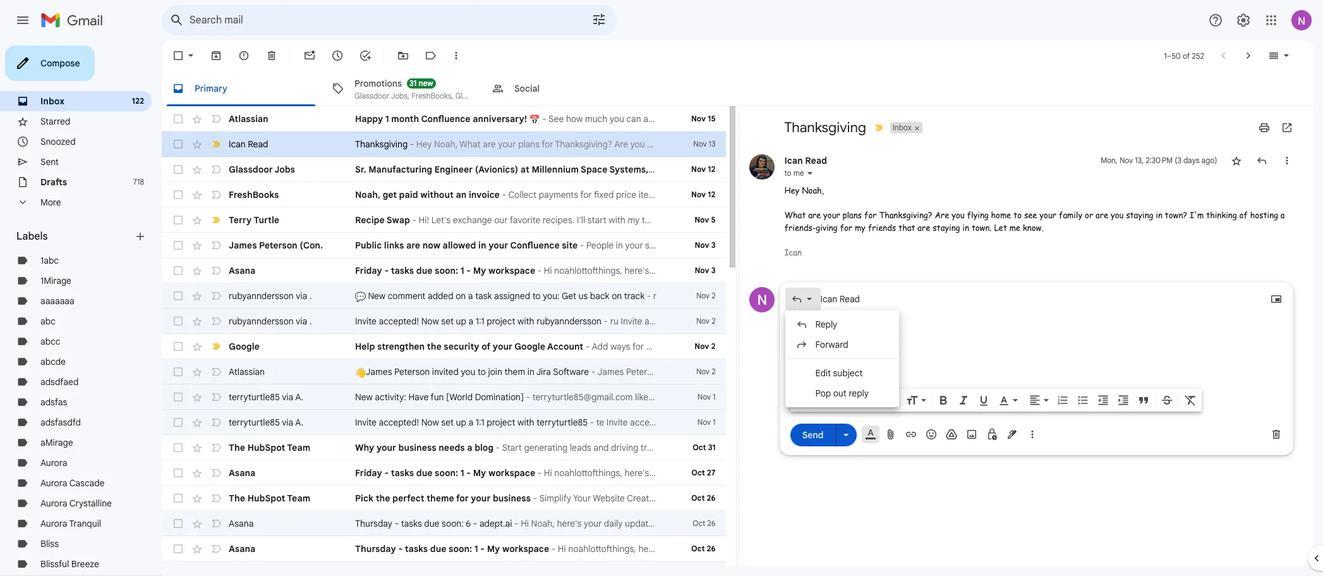 Task type: describe. For each thing, give the bounding box(es) containing it.
abcc link
[[40, 336, 60, 347]]

plans
[[843, 209, 862, 221]]

bliss
[[40, 538, 59, 549]]

snooze image
[[331, 49, 344, 62]]

1 vertical spatial read
[[806, 155, 828, 166]]

and
[[735, 164, 751, 175]]

1 atlassian from the top
[[229, 113, 269, 125]]

a left the blog
[[467, 442, 473, 453]]

aurora cascade
[[40, 477, 105, 489]]

my down the blog
[[473, 467, 486, 479]]

soon: up added
[[435, 265, 459, 276]]

hubspot for pick
[[248, 493, 285, 504]]

italic ‪(⌘i)‬ image
[[958, 394, 970, 407]]

1 horizontal spatial noah,
[[531, 518, 555, 529]]

bliss link
[[40, 538, 59, 549]]

them
[[505, 366, 526, 377]]

aurora tranquil link
[[40, 518, 101, 529]]

in left jira
[[528, 366, 535, 377]]

nov 12 for freshbooks
[[692, 190, 716, 199]]

turtle
[[254, 214, 279, 226]]

sent
[[40, 156, 59, 168]]

peterson for (con.
[[259, 240, 298, 251]]

tasks up perfect at the left bottom
[[391, 467, 414, 479]]

public links are now allowed in your confluence site -
[[355, 240, 587, 251]]

2 for atlassian
[[712, 367, 716, 376]]

2 . from the top
[[310, 316, 312, 327]]

12 for glassdoor jobs
[[708, 164, 716, 174]]

me inside what are your plans for thanksgiving? are you flying home to see your family or are you staying in town? i'm thinking of hosting a friends-giving for my friends that are staying in town. let me know.
[[1010, 222, 1021, 233]]

1abc link
[[40, 255, 59, 266]]

abcc
[[40, 336, 60, 347]]

of right update
[[656, 518, 664, 529]]

1 rubyanndersson via . from the top
[[229, 290, 312, 302]]

13,
[[1136, 156, 1144, 165]]

2 horizontal spatial noah,
[[803, 185, 825, 196]]

thursday for thursday - tasks due soon: 6 - adept.ai
[[355, 518, 393, 529]]

cascade
[[69, 477, 105, 489]]

insert photo image
[[966, 428, 978, 441]]

a up help strengthen the security of your google account -
[[469, 316, 474, 327]]

26 for pick the perfect theme for your business
[[707, 493, 716, 503]]

snoozed
[[40, 136, 76, 147]]

soon: up pick the perfect theme for your business -
[[435, 467, 459, 479]]

50
[[1172, 51, 1182, 60]]

nov 3 for friday - tasks due soon: 1 - my workspace -
[[695, 266, 716, 275]]

to right more
[[785, 168, 792, 178]]

2 on from the left
[[612, 290, 622, 302]]

hosting
[[1251, 209, 1279, 221]]

oct for pick the perfect theme for your business -
[[692, 493, 705, 503]]

oct 31
[[693, 443, 716, 452]]

of inside what are your plans for thanksgiving? are you flying home to see your family or are you staying in town? i'm thinking of hosting a friends-giving for my friends that are staying in town. let me know.
[[1240, 209, 1249, 221]]

james for james peterson invited you to join them in jira software
[[366, 366, 392, 377]]

links
[[384, 240, 404, 251]]

0 horizontal spatial staying
[[933, 222, 961, 233]]

bold ‪(⌘b)‬ image
[[937, 394, 950, 407]]

thanksgiving main content
[[162, 40, 1314, 576]]

nov 3 for public links are now allowed in your confluence site -
[[695, 240, 716, 250]]

2 friday from the top
[[355, 467, 382, 479]]

oct for why your business needs a blog -
[[693, 443, 707, 452]]

promotions, 31 new messages, tab
[[322, 71, 481, 106]]

added
[[428, 290, 454, 302]]

why
[[355, 442, 374, 453]]

your up 6
[[471, 493, 491, 504]]

inbox for inbox link
[[40, 95, 64, 107]]

add to tasks image
[[359, 49, 372, 62]]

toggle split pane mode image
[[1268, 49, 1281, 62]]

in right allowed
[[479, 240, 487, 251]]

are inside row
[[407, 240, 421, 251]]

ican up the to me
[[785, 155, 803, 166]]

1 google from the left
[[229, 341, 260, 352]]

oct 26 for thursday - tasks due soon: 6 - adept.ai
[[693, 518, 716, 528]]

19 row from the top
[[162, 561, 726, 576]]

glassdoor
[[229, 164, 273, 175]]

systems,
[[610, 164, 649, 175]]

what are your plans for thanksgiving? are you flying home to see your family or are you staying in town? i'm thinking of hosting a friends-giving for my friends that are staying in town. let me know.
[[785, 209, 1286, 233]]

report spam image
[[238, 49, 250, 62]]

1 50 of 252
[[1165, 51, 1205, 60]]

2 vertical spatial read
[[840, 293, 861, 305]]

my right using in the bottom right of the page
[[826, 518, 837, 529]]

aurora for aurora crystalline
[[40, 498, 67, 509]]

a left task
[[468, 290, 473, 302]]

5
[[712, 215, 716, 224]]

james peterson invited you to join them in jira software
[[366, 366, 589, 377]]

blissful
[[40, 558, 69, 570]]

labels heading
[[16, 230, 134, 243]]

reply
[[816, 319, 838, 330]]

row containing ican read
[[162, 132, 726, 157]]

2 friday - tasks due soon: 1 - my workspace - from the top
[[355, 467, 544, 479]]

workspace for 5th row from the bottom
[[489, 467, 536, 479]]

theme
[[427, 493, 454, 504]]

up for terryturtle85
[[456, 417, 467, 428]]

mon,
[[1102, 156, 1118, 165]]

invoice
[[469, 189, 500, 200]]

your right why
[[377, 442, 396, 453]]

strengthen
[[377, 341, 425, 352]]

abcde
[[40, 356, 66, 367]]

apply
[[922, 164, 947, 175]]

friends-
[[785, 222, 816, 233]]

attach files image
[[885, 428, 898, 441]]

1 horizontal spatial business
[[493, 493, 531, 504]]

in left los
[[805, 164, 813, 175]]

new for new activity: have fun [world domination] -
[[355, 391, 373, 403]]

nov 15
[[692, 114, 716, 123]]

hey
[[785, 185, 800, 196]]

perfect
[[393, 493, 425, 504]]

tasks down perfect at the left bottom
[[401, 518, 422, 529]]

31 new
[[410, 78, 433, 88]]

daily
[[604, 518, 623, 529]]

labels
[[16, 230, 48, 243]]

jira
[[537, 366, 551, 377]]

software
[[553, 366, 589, 377]]

what
[[785, 209, 806, 221]]

oct 27
[[692, 468, 716, 477]]

0 horizontal spatial business
[[399, 442, 437, 453]]

718
[[133, 177, 144, 187]]

👋 image
[[355, 367, 366, 378]]

asana for thursday - tasks due soon: 6 - adept.ai
[[229, 518, 254, 529]]

1mirage
[[40, 275, 71, 286]]

nov 2 for google
[[695, 341, 716, 351]]

that
[[899, 222, 916, 233]]

0 horizontal spatial get
[[562, 290, 577, 302]]

your right allowed
[[489, 240, 508, 251]]

ago)
[[1202, 156, 1218, 165]]

team for why
[[287, 442, 311, 453]]

site
[[562, 240, 578, 251]]

activity:
[[375, 391, 407, 403]]

31 inside row
[[709, 443, 716, 452]]

account
[[548, 341, 584, 352]]

accepted! for invite accepted! now set up a 1:1 project with rubyanndersson -
[[379, 316, 419, 327]]

18 row from the top
[[162, 536, 726, 561]]

pick the perfect theme for your business -
[[355, 493, 540, 504]]

are right that in the top of the page
[[918, 222, 931, 233]]

help
[[355, 341, 375, 352]]

more
[[761, 164, 783, 175]]

aurora cascade link
[[40, 477, 105, 489]]

compose
[[40, 58, 80, 69]]

3 for friday - tasks due soon: 1 - my workspace -
[[712, 266, 716, 275]]

8 row from the top
[[162, 283, 726, 309]]

toggle confidential mode image
[[986, 428, 999, 441]]

in down you flying
[[963, 222, 970, 233]]

main menu image
[[15, 13, 30, 28]]

i'm
[[1191, 209, 1205, 221]]

2 nov 1 from the top
[[698, 417, 716, 427]]

manufacturing
[[369, 164, 432, 175]]

soon: down 6
[[449, 543, 472, 555]]

noah, get paid without an invoice -
[[355, 189, 509, 200]]

swap
[[387, 214, 410, 226]]

indent less ‪(⌘[)‬ image
[[1097, 394, 1110, 407]]

for right the ca
[[887, 164, 899, 175]]

1 horizontal spatial staying
[[1127, 209, 1154, 221]]

row containing terry turtle
[[162, 207, 726, 233]]

now
[[423, 240, 441, 251]]

(3
[[1176, 156, 1182, 165]]

to left join
[[478, 366, 486, 377]]

compose button
[[5, 46, 95, 81]]

1 on from the left
[[456, 290, 466, 302]]

are right or
[[1096, 209, 1109, 221]]

14 row from the top
[[162, 435, 726, 460]]

track
[[625, 290, 645, 302]]

jobs
[[785, 164, 803, 175]]

a
[[651, 164, 657, 175]]

settings image
[[1237, 13, 1252, 28]]

insert files using drive image
[[946, 428, 958, 441]]

back
[[590, 290, 610, 302]]

thanksgiving for thanksgiving -
[[355, 138, 408, 150]]

peterson for invited
[[395, 366, 430, 377]]

inbox for inbox button
[[893, 123, 912, 132]]

0 horizontal spatial noah,
[[355, 189, 381, 200]]

2 rubyanndersson via . from the top
[[229, 316, 312, 327]]

ican inside row
[[229, 138, 246, 150]]

strikethrough ‪(⌘⇧x)‬ image
[[1161, 394, 1174, 407]]

1 vertical spatial get
[[754, 518, 768, 529]]

reply image
[[796, 318, 808, 331]]

task
[[476, 290, 492, 302]]

type of response image
[[791, 293, 803, 305]]

3 for public links are now allowed in your confluence site -
[[712, 240, 716, 250]]

giving
[[816, 222, 838, 233]]

happy 1 month confluence anniversary!
[[355, 113, 530, 125]]

aaaaaaa link
[[40, 295, 74, 307]]

of right security
[[482, 341, 491, 352]]

sr. manufacturing engineer (avionics) at millennium space systems, a boeing company and 8 more jobs in los angeles, ca for you. apply now. link
[[355, 163, 971, 176]]

blissful breeze link
[[40, 558, 99, 570]]

without
[[421, 189, 454, 200]]

glassdoor jobs
[[229, 164, 295, 175]]

aurora for aurora tranquil
[[40, 518, 67, 529]]

your left daily
[[584, 518, 602, 529]]

crystalline
[[69, 498, 112, 509]]

aurora crystalline
[[40, 498, 112, 509]]

remove formatting ‪(⌘\)‬ image
[[1185, 394, 1197, 407]]

1 nov 1 from the top
[[698, 392, 716, 401]]

labels image
[[425, 49, 438, 62]]

tab list containing promotions
[[162, 71, 1314, 106]]

ican read inside row
[[229, 138, 268, 150]]

with for rubyanndersson
[[518, 316, 535, 327]]

now for invite accepted! now set up a 1:1 project with rubyanndersson
[[421, 316, 439, 327]]

support image
[[1209, 13, 1224, 28]]

quote ‪(⌘⇧9)‬ image
[[1138, 394, 1150, 407]]

accepted! for invite accepted! now set up a 1:1 project with terryturtle85 -
[[379, 417, 419, 428]]



Task type: locate. For each thing, give the bounding box(es) containing it.
due down the why your business needs a blog -
[[417, 467, 433, 479]]

0 vertical spatial 31
[[410, 78, 417, 88]]

1 team from the top
[[287, 442, 311, 453]]

the right pick
[[376, 493, 390, 504]]

1 vertical spatial team
[[287, 493, 311, 504]]

friends
[[869, 222, 897, 233]]

12 down company
[[708, 190, 716, 199]]

0 horizontal spatial peterson
[[259, 240, 298, 251]]

1 vertical spatial friday
[[355, 467, 382, 479]]

tasks,
[[840, 518, 863, 529]]

due down theme
[[424, 518, 440, 529]]

(avionics)
[[475, 164, 519, 175]]

17 row from the top
[[162, 511, 865, 536]]

abcde link
[[40, 356, 66, 367]]

0 vertical spatial terryturtle85 via a.
[[229, 391, 304, 403]]

discard draft ‪(⌘⇧d)‬ image
[[1271, 428, 1283, 441]]

oct
[[693, 443, 707, 452], [692, 468, 705, 477], [692, 493, 705, 503], [693, 518, 706, 528], [692, 544, 705, 553]]

company
[[691, 164, 732, 175]]

2 12 from the top
[[708, 190, 716, 199]]

you.
[[901, 164, 920, 175]]

10 row from the top
[[162, 334, 726, 359]]

0 vertical spatial workspace
[[489, 265, 536, 276]]

aurora for aurora cascade
[[40, 477, 67, 489]]

1 12 from the top
[[708, 164, 716, 174]]

mon, nov 13, 2:30 pm (3 days ago) cell
[[1102, 154, 1218, 167]]

1 vertical spatial 1:1
[[476, 417, 485, 428]]

💬 image
[[355, 291, 366, 302]]

older image
[[1243, 49, 1256, 62]]

insert emoji ‪(⌘⇧2)‬ image
[[925, 428, 938, 441]]

1 vertical spatial rubyanndersson via .
[[229, 316, 312, 327]]

staying
[[1127, 209, 1154, 221], [933, 222, 961, 233]]

2 the hubspot team from the top
[[229, 493, 311, 504]]

12 down the 13 in the top of the page
[[708, 164, 716, 174]]

oct left first: on the bottom right
[[693, 518, 706, 528]]

inbox up starred link
[[40, 95, 64, 107]]

1 project from the top
[[487, 316, 516, 327]]

edit
[[816, 367, 831, 379]]

2 project from the top
[[487, 417, 516, 428]]

the for pick the perfect theme for your business -
[[229, 493, 245, 504]]

workspace up assigned
[[489, 265, 536, 276]]

1 vertical spatial you
[[461, 366, 476, 377]]

1 nov 12 from the top
[[692, 164, 716, 174]]

aurora for aurora link
[[40, 457, 67, 469]]

me
[[794, 168, 805, 178], [1010, 222, 1021, 233]]

0 vertical spatial with
[[518, 316, 535, 327]]

here's
[[557, 518, 582, 529]]

forward image
[[796, 338, 808, 351]]

1 vertical spatial .
[[310, 316, 312, 327]]

tasks down thursday - tasks due soon: 6 - adept.ai
[[405, 543, 428, 555]]

1 vertical spatial workspace
[[489, 467, 536, 479]]

0 vertical spatial inbox
[[40, 95, 64, 107]]

1 the hubspot team from the top
[[229, 442, 311, 453]]

oct 26 for pick the perfect theme for your business
[[692, 493, 716, 503]]

1 vertical spatial nov 12
[[692, 190, 716, 199]]

advanced search options image
[[587, 7, 612, 32]]

1 3 from the top
[[712, 240, 716, 250]]

now.
[[949, 164, 971, 175]]

space
[[581, 164, 608, 175]]

are left now
[[407, 240, 421, 251]]

james down terry
[[229, 240, 257, 251]]

peterson up have
[[395, 366, 430, 377]]

aurora down amirage
[[40, 457, 67, 469]]

0 vertical spatial get
[[562, 290, 577, 302]]

2 nov 12 from the top
[[692, 190, 716, 199]]

ca
[[872, 164, 885, 175]]

0 horizontal spatial me
[[794, 168, 805, 178]]

1 horizontal spatial confluence
[[511, 240, 560, 251]]

1 1:1 from the top
[[476, 316, 485, 327]]

2 vertical spatial 26
[[707, 544, 716, 553]]

you flying
[[952, 209, 989, 221]]

inbox button
[[891, 122, 913, 133]]

[world
[[446, 391, 473, 403]]

hubspot for why
[[248, 442, 285, 453]]

1 thursday from the top
[[355, 518, 393, 529]]

adsfasdfd link
[[40, 417, 81, 428]]

📅 image
[[530, 114, 540, 125]]

get right first: on the bottom right
[[754, 518, 768, 529]]

numbered list ‪(⌘⇧7)‬ image
[[1057, 394, 1069, 407]]

row containing james peterson (con.
[[162, 233, 726, 258]]

2 for rubyanndersson via .
[[712, 291, 716, 300]]

labels navigation
[[0, 40, 162, 576]]

1 up from the top
[[456, 316, 467, 327]]

read inside row
[[248, 138, 268, 150]]

0 vertical spatial peterson
[[259, 240, 298, 251]]

0 vertical spatial thanksgiving
[[785, 119, 867, 136]]

1:1 for rubyanndersson
[[476, 316, 485, 327]]

thursday for thursday - tasks due soon: 1 - my workspace -
[[355, 543, 396, 555]]

due down thursday - tasks due soon: 6 - adept.ai
[[430, 543, 447, 555]]

2 with from the top
[[518, 417, 535, 428]]

show details image
[[807, 169, 815, 177]]

on right added
[[456, 290, 466, 302]]

now up the why your business needs a blog -
[[421, 417, 439, 428]]

1 . from the top
[[310, 290, 312, 302]]

drafts
[[40, 176, 67, 188]]

2 vertical spatial oct 26
[[692, 544, 716, 553]]

1 vertical spatial nov 3
[[695, 266, 716, 275]]

0 vertical spatial nov 1
[[698, 392, 716, 401]]

set for rubyanndersson
[[442, 316, 454, 327]]

up for rubyanndersson
[[456, 316, 467, 327]]

12 for freshbooks
[[708, 190, 716, 199]]

0 horizontal spatial 31
[[410, 78, 417, 88]]

atlassian
[[229, 113, 269, 125], [229, 366, 265, 377]]

0 vertical spatial nov 3
[[695, 240, 716, 250]]

get left the us
[[562, 290, 577, 302]]

nov 12 for glassdoor jobs
[[692, 164, 716, 174]]

1:1 for terryturtle85
[[476, 417, 485, 428]]

0 vertical spatial me
[[794, 168, 805, 178]]

drafts link
[[40, 176, 67, 188]]

recipe
[[355, 214, 385, 226]]

aurora tranquil
[[40, 518, 101, 529]]

31
[[410, 78, 417, 88], [709, 443, 716, 452]]

1 horizontal spatial on
[[612, 290, 622, 302]]

aurora down aurora link
[[40, 477, 67, 489]]

nov 2 for rubyanndersson via .
[[697, 291, 716, 300]]

31 inside tab
[[410, 78, 417, 88]]

2 3 from the top
[[712, 266, 716, 275]]

1 vertical spatial 31
[[709, 443, 716, 452]]

staying left town?
[[1127, 209, 1154, 221]]

with
[[518, 316, 535, 327], [518, 417, 535, 428]]

1 vertical spatial set
[[442, 417, 454, 428]]

security
[[444, 341, 480, 352]]

me left show details image
[[794, 168, 805, 178]]

ican read up show details image
[[785, 155, 828, 166]]

move to image
[[397, 49, 410, 62]]

thanksgiving inside row
[[355, 138, 408, 150]]

0 vertical spatial set
[[442, 316, 454, 327]]

oct for friday - tasks due soon: 1 - my workspace -
[[692, 468, 705, 477]]

12 row from the top
[[162, 384, 726, 410]]

2 row from the top
[[162, 132, 726, 157]]

asana for thursday - tasks due soon: 1 - my workspace
[[229, 543, 256, 555]]

row containing glassdoor jobs
[[162, 157, 971, 182]]

read up glassdoor jobs
[[248, 138, 268, 150]]

nov 5
[[695, 215, 716, 224]]

with for terryturtle85
[[518, 417, 535, 428]]

gmail image
[[40, 8, 109, 33]]

project for rubyanndersson
[[487, 316, 516, 327]]

1 horizontal spatial google
[[515, 341, 546, 352]]

delete image
[[266, 49, 278, 62]]

inbox up you.
[[893, 123, 912, 132]]

0 vertical spatial ican read
[[229, 138, 268, 150]]

3 row from the top
[[162, 157, 971, 182]]

0 vertical spatial 3
[[712, 240, 716, 250]]

nov
[[692, 114, 706, 123], [694, 139, 707, 149], [1120, 156, 1134, 165], [692, 164, 706, 174], [692, 190, 706, 199], [695, 215, 710, 224], [695, 240, 710, 250], [695, 266, 710, 275], [697, 291, 710, 300], [697, 316, 710, 326], [695, 341, 710, 351], [697, 367, 710, 376], [698, 392, 711, 401], [698, 417, 711, 427]]

days
[[1184, 156, 1200, 165]]

1 vertical spatial terryturtle85 via a.
[[229, 417, 304, 428]]

0 horizontal spatial the
[[376, 493, 390, 504]]

inbox inside the labels navigation
[[40, 95, 64, 107]]

happy
[[355, 113, 383, 125]]

send button
[[791, 423, 836, 446]]

2 nov 3 from the top
[[695, 266, 716, 275]]

Message Body text field
[[791, 316, 1283, 369]]

inbox inside inbox button
[[893, 123, 912, 132]]

1 now from the top
[[421, 316, 439, 327]]

are up giving
[[809, 209, 821, 221]]

0 vertical spatial you
[[1111, 209, 1124, 221]]

hubspot
[[248, 442, 285, 453], [248, 493, 285, 504]]

for up my
[[865, 209, 877, 221]]

1 vertical spatial the hubspot team
[[229, 493, 311, 504]]

31 up 27
[[709, 443, 716, 452]]

0 vertical spatial hubspot
[[248, 442, 285, 453]]

now for invite accepted! now set up a 1:1 project with terryturtle85
[[421, 417, 439, 428]]

a right hosting
[[1281, 209, 1286, 221]]

1 vertical spatial business
[[493, 493, 531, 504]]

- hi noah, here's your daily update of asana tasks:
[[512, 518, 719, 529]]

11 row from the top
[[162, 359, 726, 384]]

underline ‪(⌘u)‬ image
[[978, 395, 990, 407]]

26 for thursday - tasks due soon: 6 - adept.ai
[[708, 518, 716, 528]]

1 horizontal spatial the
[[427, 341, 442, 352]]

thanksgiving -
[[355, 138, 417, 150]]

for down plans at the right
[[841, 222, 853, 233]]

1 vertical spatial thanksgiving
[[355, 138, 408, 150]]

new
[[368, 290, 386, 302], [355, 391, 373, 403]]

abc link
[[40, 316, 56, 327]]

get
[[562, 290, 577, 302], [754, 518, 768, 529]]

of right 50
[[1184, 51, 1191, 60]]

for right theme
[[457, 493, 469, 504]]

to inside what are your plans for thanksgiving? are you flying home to see your family or are you staying in town? i'm thinking of hosting a friends-giving for my friends that are staying in town. let me know.
[[1014, 209, 1022, 221]]

mon, nov 13, 2:30 pm (3 days ago)
[[1102, 156, 1218, 165]]

formatting options toolbar
[[791, 389, 1202, 412]]

the hubspot team for why
[[229, 442, 311, 453]]

more button
[[0, 192, 152, 212]]

friday down public
[[355, 265, 382, 276]]

your right see
[[1040, 209, 1057, 221]]

1 vertical spatial invite
[[355, 417, 377, 428]]

staying down are
[[933, 222, 961, 233]]

0 vertical spatial project
[[487, 316, 516, 327]]

1 vertical spatial the
[[229, 493, 245, 504]]

0 vertical spatial friday
[[355, 265, 382, 276]]

1 nov 3 from the top
[[695, 240, 716, 250]]

1 horizontal spatial you
[[1111, 209, 1124, 221]]

anniversary!
[[473, 113, 527, 125]]

join
[[488, 366, 503, 377]]

2 aurora from the top
[[40, 477, 67, 489]]

adsfas link
[[40, 396, 67, 408]]

1 hubspot from the top
[[248, 442, 285, 453]]

nov 12 up nov 5
[[692, 190, 716, 199]]

angeles,
[[832, 164, 870, 175]]

1 vertical spatial new
[[355, 391, 373, 403]]

5 row from the top
[[162, 207, 726, 233]]

workspace for 18th row from the top of the thanksgiving main content
[[503, 543, 550, 555]]

nov inside mon, nov 13, 2:30 pm (3 days ago) cell
[[1120, 156, 1134, 165]]

new right 💬 icon
[[368, 290, 386, 302]]

0 vertical spatial up
[[456, 316, 467, 327]]

insert signature image
[[1006, 428, 1019, 441]]

now
[[421, 316, 439, 327], [421, 417, 439, 428]]

0 vertical spatial the
[[229, 442, 245, 453]]

Not starred checkbox
[[1231, 154, 1243, 167]]

redo ‪(⌘y)‬ image
[[816, 394, 829, 407]]

now down added
[[421, 316, 439, 327]]

1 set from the top
[[442, 316, 454, 327]]

the hubspot team
[[229, 442, 311, 453], [229, 493, 311, 504]]

0 vertical spatial the
[[427, 341, 442, 352]]

1 vertical spatial project
[[487, 417, 516, 428]]

your
[[824, 209, 841, 221], [1040, 209, 1057, 221], [489, 240, 508, 251], [493, 341, 513, 352], [377, 442, 396, 453], [471, 493, 491, 504], [584, 518, 602, 529]]

26 left first: on the bottom right
[[708, 518, 716, 528]]

social tab
[[482, 71, 641, 106]]

1 vertical spatial ican read
[[785, 155, 828, 166]]

0 vertical spatial new
[[368, 290, 386, 302]]

confluence left site
[[511, 240, 560, 251]]

1 aurora from the top
[[40, 457, 67, 469]]

15 row from the top
[[162, 460, 726, 486]]

using
[[802, 518, 823, 529]]

0 vertical spatial friday - tasks due soon: 1 - my workspace -
[[355, 265, 544, 276]]

invited
[[432, 366, 459, 377]]

business left needs
[[399, 442, 437, 453]]

0 horizontal spatial james
[[229, 240, 257, 251]]

friday down why
[[355, 467, 382, 479]]

4 aurora from the top
[[40, 518, 67, 529]]

first:
[[732, 518, 752, 529]]

0 horizontal spatial on
[[456, 290, 466, 302]]

ican up the reply
[[821, 293, 838, 305]]

more send options image
[[840, 428, 853, 441]]

Search mail text field
[[190, 14, 556, 27]]

project for terryturtle85
[[487, 417, 516, 428]]

primary tab
[[162, 71, 321, 106]]

search mail image
[[166, 9, 188, 32]]

26 down 27
[[707, 493, 716, 503]]

peterson
[[259, 240, 298, 251], [395, 366, 430, 377]]

1 vertical spatial atlassian
[[229, 366, 265, 377]]

1 terryturtle85 via a. from the top
[[229, 391, 304, 403]]

noah, down show details image
[[803, 185, 825, 196]]

1 vertical spatial staying
[[933, 222, 961, 233]]

0 vertical spatial rubyanndersson via .
[[229, 290, 312, 302]]

1 vertical spatial oct 26
[[693, 518, 716, 528]]

2 terryturtle85 via a. from the top
[[229, 417, 304, 428]]

me right let
[[1010, 222, 1021, 233]]

workspace down the blog
[[489, 467, 536, 479]]

nov 2 for atlassian
[[697, 367, 716, 376]]

1 vertical spatial confluence
[[511, 240, 560, 251]]

1 horizontal spatial get
[[754, 518, 768, 529]]

my
[[855, 222, 866, 233]]

None checkbox
[[172, 113, 185, 125], [172, 214, 185, 226], [172, 239, 185, 252], [172, 264, 185, 277], [172, 290, 185, 302], [172, 340, 185, 353], [172, 391, 185, 403], [172, 441, 185, 454], [172, 467, 185, 479], [172, 492, 185, 505], [172, 542, 185, 555], [172, 113, 185, 125], [172, 214, 185, 226], [172, 239, 185, 252], [172, 264, 185, 277], [172, 290, 185, 302], [172, 340, 185, 353], [172, 391, 185, 403], [172, 441, 185, 454], [172, 467, 185, 479], [172, 492, 185, 505], [172, 542, 185, 555]]

promotions
[[355, 77, 402, 89]]

1 vertical spatial inbox
[[893, 123, 912, 132]]

(con.
[[300, 240, 323, 251]]

read
[[248, 138, 268, 150], [806, 155, 828, 166], [840, 293, 861, 305]]

2 1:1 from the top
[[476, 417, 485, 428]]

0 vertical spatial thursday
[[355, 518, 393, 529]]

thanksgiving up los
[[785, 119, 867, 136]]

1 vertical spatial james
[[366, 366, 392, 377]]

0 vertical spatial now
[[421, 316, 439, 327]]

amirage link
[[40, 437, 73, 448]]

1 vertical spatial a.
[[295, 417, 304, 428]]

bulleted list ‪(⌘⇧8)‬ image
[[1077, 394, 1090, 407]]

1 row from the top
[[162, 106, 726, 132]]

your up giving
[[824, 209, 841, 221]]

1 vertical spatial peterson
[[395, 366, 430, 377]]

help strengthen the security of your google account -
[[355, 341, 592, 352]]

starred
[[40, 116, 70, 127]]

0 vertical spatial oct 26
[[692, 493, 716, 503]]

tasks:
[[694, 518, 717, 529]]

you inside what are your plans for thanksgiving? are you flying home to see your family or are you staying in town? i'm thinking of hosting a friends-giving for my friends that are staying in town. let me know.
[[1111, 209, 1124, 221]]

0 vertical spatial staying
[[1127, 209, 1154, 221]]

thanksgiving?
[[880, 209, 933, 221]]

None search field
[[162, 5, 617, 35]]

1 vertical spatial the
[[376, 493, 390, 504]]

1:1 up the blog
[[476, 417, 485, 428]]

freshbooks
[[229, 189, 279, 200]]

row
[[162, 106, 726, 132], [162, 132, 726, 157], [162, 157, 971, 182], [162, 182, 726, 207], [162, 207, 726, 233], [162, 233, 726, 258], [162, 258, 726, 283], [162, 283, 726, 309], [162, 309, 726, 334], [162, 334, 726, 359], [162, 359, 726, 384], [162, 384, 726, 410], [162, 410, 726, 435], [162, 435, 726, 460], [162, 460, 726, 486], [162, 486, 726, 511], [162, 511, 865, 536], [162, 536, 726, 561], [162, 561, 726, 576]]

nov 13
[[694, 139, 716, 149]]

pick
[[355, 493, 374, 504]]

2 thursday from the top
[[355, 543, 396, 555]]

thanksgiving for thanksgiving
[[785, 119, 867, 136]]

2 up from the top
[[456, 417, 467, 428]]

2 set from the top
[[442, 417, 454, 428]]

to left you:
[[533, 290, 541, 302]]

ican read up glassdoor
[[229, 138, 268, 150]]

project down the new comment added on a task assigned to you: get us back on track on the bottom left of the page
[[487, 316, 516, 327]]

send
[[803, 429, 824, 440]]

2 a. from the top
[[295, 417, 304, 428]]

1 vertical spatial 3
[[712, 266, 716, 275]]

0 horizontal spatial google
[[229, 341, 260, 352]]

6 row from the top
[[162, 233, 726, 258]]

your up join
[[493, 341, 513, 352]]

to me
[[785, 168, 805, 178]]

more options image
[[1029, 428, 1037, 441]]

oct 26 down oct 27
[[692, 493, 716, 503]]

a inside what are your plans for thanksgiving? are you flying home to see your family or are you staying in town? i'm thinking of hosting a friends-giving for my friends that are staying in town. let me know.
[[1281, 209, 1286, 221]]

not starred image
[[1231, 154, 1243, 167]]

oct down oct 27
[[692, 493, 705, 503]]

set for terryturtle85
[[442, 417, 454, 428]]

inbox
[[40, 95, 64, 107], [893, 123, 912, 132]]

sent link
[[40, 156, 59, 168]]

0 horizontal spatial read
[[248, 138, 268, 150]]

tab list
[[162, 71, 1314, 106]]

invite for invite accepted! now set up a 1:1 project with rubyanndersson -
[[355, 316, 377, 327]]

0 vertical spatial 26
[[707, 493, 716, 503]]

on right back
[[612, 290, 622, 302]]

ican down friends-
[[785, 246, 802, 258]]

friday - tasks due soon: 1 - my workspace - up added
[[355, 265, 544, 276]]

2 for google
[[712, 341, 716, 351]]

breeze
[[71, 558, 99, 570]]

252
[[1193, 51, 1205, 60]]

ican read
[[229, 138, 268, 150], [785, 155, 828, 166], [821, 293, 861, 305]]

friday - tasks due soon: 1 - my workspace -
[[355, 265, 544, 276], [355, 467, 544, 479]]

are
[[935, 209, 950, 221]]

indent more ‪(⌘])‬ image
[[1118, 394, 1130, 407]]

you right or
[[1111, 209, 1124, 221]]

1 horizontal spatial read
[[806, 155, 828, 166]]

1 a. from the top
[[295, 391, 304, 403]]

a down [world
[[469, 417, 474, 428]]

0 vertical spatial business
[[399, 442, 437, 453]]

1 friday from the top
[[355, 265, 382, 276]]

oct down tasks:
[[692, 544, 705, 553]]

9 row from the top
[[162, 309, 726, 334]]

engineer
[[435, 164, 473, 175]]

primary
[[195, 83, 227, 94]]

row containing google
[[162, 334, 726, 359]]

friday - tasks due soon: 1 - my workspace - down needs
[[355, 467, 544, 479]]

0 horizontal spatial thanksgiving
[[355, 138, 408, 150]]

15
[[708, 114, 716, 123]]

james
[[229, 240, 257, 251], [366, 366, 392, 377]]

terryturtle85
[[229, 391, 280, 403], [229, 417, 280, 428], [537, 417, 588, 428]]

invite down 💬 icon
[[355, 316, 377, 327]]

tasks up comment at the left of the page
[[391, 265, 414, 276]]

more image
[[450, 49, 463, 62]]

2 now from the top
[[421, 417, 439, 428]]

3 aurora from the top
[[40, 498, 67, 509]]

1 horizontal spatial me
[[1010, 222, 1021, 233]]

1 with from the top
[[518, 316, 535, 327]]

peterson down turtle
[[259, 240, 298, 251]]

1 vertical spatial friday - tasks due soon: 1 - my workspace -
[[355, 467, 544, 479]]

due down now
[[417, 265, 433, 276]]

oct 26 down tasks:
[[692, 544, 716, 553]]

invite for invite accepted! now set up a 1:1 project with terryturtle85 -
[[355, 417, 377, 428]]

new for new comment added on a task assigned to you: get us back on track
[[368, 290, 386, 302]]

terry turtle
[[229, 214, 279, 226]]

allowed
[[443, 240, 476, 251]]

my up task
[[473, 265, 486, 276]]

0 vertical spatial 1:1
[[476, 316, 485, 327]]

team for pick
[[287, 493, 311, 504]]

0 horizontal spatial inbox
[[40, 95, 64, 107]]

set down added
[[442, 316, 454, 327]]

month
[[392, 113, 419, 125]]

on
[[456, 290, 466, 302], [612, 290, 622, 302]]

4 row from the top
[[162, 182, 726, 207]]

the hubspot team for pick
[[229, 493, 311, 504]]

insert link ‪(⌘k)‬ image
[[905, 428, 918, 441]]

in left town?
[[1157, 209, 1163, 221]]

2 the from the top
[[229, 493, 245, 504]]

1 vertical spatial up
[[456, 417, 467, 428]]

2 accepted! from the top
[[379, 417, 419, 428]]

james for james peterson (con.
[[229, 240, 257, 251]]

2 team from the top
[[287, 493, 311, 504]]

1 the from the top
[[229, 442, 245, 453]]

the left security
[[427, 341, 442, 352]]

1 vertical spatial 26
[[708, 518, 716, 528]]

adsdfaed
[[40, 376, 79, 388]]

1 accepted! from the top
[[379, 316, 419, 327]]

31 left new
[[410, 78, 417, 88]]

archive image
[[210, 49, 223, 62]]

james up activity:
[[366, 366, 392, 377]]

my down the adept.ai
[[487, 543, 500, 555]]

started
[[771, 518, 800, 529]]

the for why your business needs a blog -
[[229, 442, 245, 453]]

1 friday - tasks due soon: 1 - my workspace - from the top
[[355, 265, 544, 276]]

domination]
[[475, 391, 524, 403]]

you inside row
[[461, 366, 476, 377]]

of left hosting
[[1240, 209, 1249, 221]]

nov 12
[[692, 164, 716, 174], [692, 190, 716, 199]]

0 horizontal spatial you
[[461, 366, 476, 377]]

1 vertical spatial nov 1
[[698, 417, 716, 427]]

los
[[815, 164, 830, 175]]

None checkbox
[[172, 49, 185, 62], [172, 138, 185, 150], [172, 163, 185, 176], [172, 188, 185, 201], [172, 315, 185, 328], [172, 365, 185, 378], [172, 416, 185, 429], [172, 517, 185, 530], [172, 49, 185, 62], [172, 138, 185, 150], [172, 163, 185, 176], [172, 188, 185, 201], [172, 315, 185, 328], [172, 365, 185, 378], [172, 416, 185, 429], [172, 517, 185, 530]]

you right invited
[[461, 366, 476, 377]]

accepted! up strengthen
[[379, 316, 419, 327]]

2 horizontal spatial read
[[840, 293, 861, 305]]

1 horizontal spatial 31
[[709, 443, 716, 452]]

1 horizontal spatial james
[[366, 366, 392, 377]]

soon: left 6
[[442, 518, 464, 529]]

2 vertical spatial ican read
[[821, 293, 861, 305]]

2 invite from the top
[[355, 417, 377, 428]]

rubyanndersson
[[229, 290, 294, 302], [229, 316, 294, 327], [537, 316, 602, 327]]

2 vertical spatial workspace
[[503, 543, 550, 555]]

workspace down the hi
[[503, 543, 550, 555]]

0 vertical spatial 12
[[708, 164, 716, 174]]

2 google from the left
[[515, 341, 546, 352]]

confluence right the "month"
[[421, 113, 471, 125]]

1 invite from the top
[[355, 316, 377, 327]]

16 row from the top
[[162, 486, 726, 511]]

1 vertical spatial accepted!
[[379, 417, 419, 428]]

know.
[[1024, 222, 1044, 233]]

7 row from the top
[[162, 258, 726, 283]]

read up show details image
[[806, 155, 828, 166]]

1 horizontal spatial thanksgiving
[[785, 119, 867, 136]]

row containing freshbooks
[[162, 182, 726, 207]]

terry
[[229, 214, 252, 226]]

0 horizontal spatial confluence
[[421, 113, 471, 125]]

2 atlassian from the top
[[229, 366, 265, 377]]

2 hubspot from the top
[[248, 493, 285, 504]]

my
[[473, 265, 486, 276], [473, 467, 486, 479], [826, 518, 837, 529], [487, 543, 500, 555]]

13 row from the top
[[162, 410, 726, 435]]

asana for friday - tasks due soon: 1 - my workspace
[[229, 467, 256, 479]]



Task type: vqa. For each thing, say whether or not it's contained in the screenshot.
option
yes



